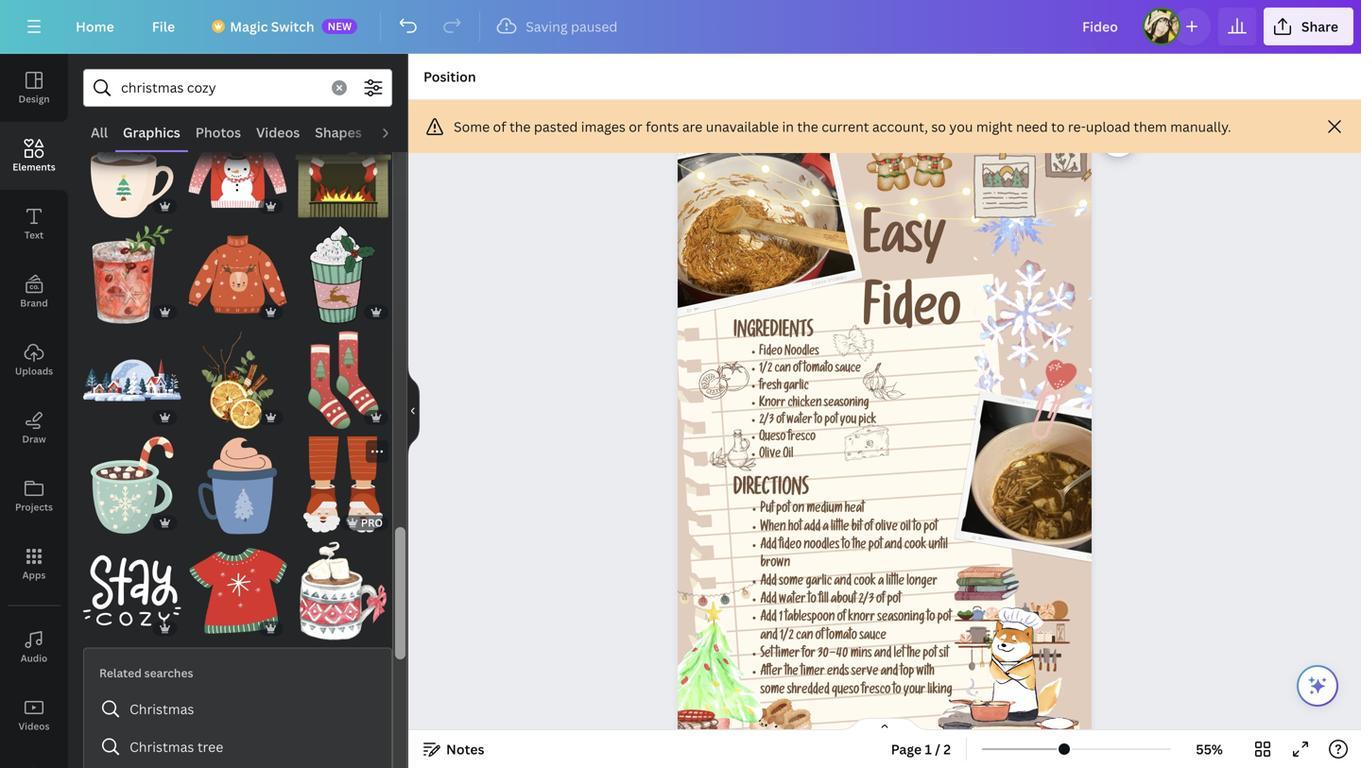 Task type: vqa. For each thing, say whether or not it's contained in the screenshot.
bottommost AUDIO "button"
yes



Task type: locate. For each thing, give the bounding box(es) containing it.
0 vertical spatial fresco
[[788, 432, 816, 445]]

2/3
[[759, 415, 774, 428], [859, 594, 874, 608]]

0 horizontal spatial seasoning
[[824, 398, 869, 411]]

christmas tree button
[[92, 728, 384, 766]]

0 vertical spatial fideo
[[863, 290, 961, 344]]

can inside put pot on medium heat when hot add a little bit of olive oil to pot add fideo noodles to the pot and cook until brown add some garlic and cook a little longer add water to fill about 2/3 of pot add 1 tablespoon of knorr seasoning to pot and 1/2 can of tomato sauce set timer for 30-40 mins and let the pot sit after the timer ends serve and top with some shredded queso fresco to your liking
[[796, 631, 813, 644]]

christmas bouquet with dried orange. image
[[189, 331, 287, 429]]

heat
[[845, 504, 865, 517]]

pick
[[859, 415, 877, 428]]

0 horizontal spatial little
[[831, 522, 849, 535]]

1/2
[[759, 364, 773, 377], [780, 631, 794, 644]]

garlic up chicken
[[784, 381, 809, 394]]

1 vertical spatial tomato
[[827, 631, 857, 644]]

timer right "set"
[[776, 649, 800, 662]]

fideo down ingredients on the right of page
[[759, 347, 783, 360]]

position
[[424, 68, 476, 86]]

0 vertical spatial tomato
[[804, 364, 833, 377]]

about
[[831, 594, 856, 608]]

fideo noodles 1/2 can of tomato sauce fresh garlic knorr chicken seasoning 2/3 of water to pot you pick queso fresco olive oil
[[759, 347, 877, 462]]

1 horizontal spatial videos
[[256, 123, 300, 141]]

1 christmas from the top
[[130, 701, 194, 718]]

projects button
[[0, 462, 68, 530]]

0 vertical spatial 2/3
[[759, 415, 774, 428]]

0 horizontal spatial cook
[[854, 576, 876, 590]]

2/3 inside put pot on medium heat when hot add a little bit of olive oil to pot add fideo noodles to the pot and cook until brown add some garlic and cook a little longer add water to fill about 2/3 of pot add 1 tablespoon of knorr seasoning to pot and 1/2 can of tomato sauce set timer for 30-40 mins and let the pot sit after the timer ends serve and top with some shredded queso fresco to your liking
[[859, 594, 874, 608]]

1/2 down 'tablespoon'
[[780, 631, 794, 644]]

timer down the for
[[801, 667, 825, 680]]

brand
[[20, 297, 48, 310]]

sauce inside 'fideo noodles 1/2 can of tomato sauce fresh garlic knorr chicken seasoning 2/3 of water to pot you pick queso fresco olive oil'
[[836, 364, 861, 377]]

0 horizontal spatial fresco
[[788, 432, 816, 445]]

water
[[787, 415, 813, 428], [779, 594, 806, 608]]

main menu bar
[[0, 0, 1362, 54]]

seasoning up pick
[[824, 398, 869, 411]]

the
[[510, 118, 531, 136], [797, 118, 819, 136], [853, 540, 867, 554], [907, 649, 921, 662], [785, 667, 799, 680]]

0 horizontal spatial audio
[[21, 652, 48, 665]]

0 horizontal spatial fideo
[[759, 347, 783, 360]]

upload
[[1086, 118, 1131, 136]]

new
[[328, 19, 352, 33]]

and down olive
[[885, 540, 902, 554]]

0 horizontal spatial timer
[[776, 649, 800, 662]]

cup with hot chocolate, marshmallows and candy cane. image
[[83, 437, 181, 535]]

videos
[[256, 123, 300, 141], [18, 721, 50, 733]]

1
[[779, 613, 783, 626], [925, 741, 932, 759]]

medium
[[807, 504, 843, 517]]

can up the for
[[796, 631, 813, 644]]

3 add from the top
[[761, 594, 777, 608]]

1 horizontal spatial 1
[[925, 741, 932, 759]]

1 vertical spatial 2/3
[[859, 594, 874, 608]]

0 horizontal spatial 1
[[779, 613, 783, 626]]

1/2 up the fresh
[[759, 364, 773, 377]]

1 vertical spatial audio
[[21, 652, 48, 665]]

water down chicken
[[787, 415, 813, 428]]

Design title text field
[[1068, 8, 1136, 45]]

seasoning
[[824, 398, 869, 411], [878, 613, 925, 626]]

file
[[152, 17, 175, 35]]

1 horizontal spatial seasoning
[[878, 613, 925, 626]]

to left your
[[893, 685, 902, 699]]

seasoning up let
[[878, 613, 925, 626]]

audio down apps
[[21, 652, 48, 665]]

christmas
[[130, 701, 194, 718], [130, 738, 194, 756]]

your
[[904, 685, 926, 699]]

0 horizontal spatial 2/3
[[759, 415, 774, 428]]

1 horizontal spatial audio
[[377, 123, 415, 141]]

videos button
[[249, 114, 308, 150], [0, 682, 68, 750]]

of down noodles
[[793, 364, 802, 377]]

cook down oil
[[905, 540, 927, 554]]

fideo down easy
[[863, 290, 961, 344]]

fideo for fideo
[[863, 290, 961, 344]]

2 add from the top
[[761, 576, 777, 590]]

christmas pajama party feet in slippers image
[[294, 437, 392, 535]]

water inside put pot on medium heat when hot add a little bit of olive oil to pot add fideo noodles to the pot and cook until brown add some garlic and cook a little longer add water to fill about 2/3 of pot add 1 tablespoon of knorr seasoning to pot and 1/2 can of tomato sauce set timer for 30-40 mins and let the pot sit after the timer ends serve and top with some shredded queso fresco to your liking
[[779, 594, 806, 608]]

1 horizontal spatial fideo
[[863, 290, 961, 344]]

position button
[[416, 61, 484, 92]]

text
[[24, 229, 44, 242]]

1 vertical spatial videos button
[[0, 682, 68, 750]]

cook up the about
[[854, 576, 876, 590]]

1 vertical spatial videos
[[18, 721, 50, 733]]

0 horizontal spatial you
[[840, 415, 857, 428]]

little
[[831, 522, 849, 535], [886, 576, 905, 590]]

1 vertical spatial seasoning
[[878, 613, 925, 626]]

christmas down searches
[[130, 701, 194, 718]]

home link
[[61, 8, 129, 45]]

and up the about
[[834, 576, 852, 590]]

images
[[581, 118, 626, 136]]

1 left /
[[925, 741, 932, 759]]

garlic up "fill"
[[806, 576, 832, 590]]

fresco up oil
[[788, 432, 816, 445]]

fideo for fideo noodles 1/2 can of tomato sauce fresh garlic knorr chicken seasoning 2/3 of water to pot you pick queso fresco olive oil
[[759, 347, 783, 360]]

1 vertical spatial sauce
[[860, 631, 887, 644]]

water inside 'fideo noodles 1/2 can of tomato sauce fresh garlic knorr chicken seasoning 2/3 of water to pot you pick queso fresco olive oil'
[[787, 415, 813, 428]]

0 horizontal spatial videos button
[[0, 682, 68, 750]]

1 vertical spatial fideo
[[759, 347, 783, 360]]

1 add from the top
[[761, 540, 777, 554]]

audio inside side panel tab list
[[21, 652, 48, 665]]

pot left pick
[[825, 415, 838, 428]]

0 vertical spatial sauce
[[836, 364, 861, 377]]

add
[[761, 540, 777, 554], [761, 576, 777, 590], [761, 594, 777, 608], [761, 613, 777, 626]]

and
[[885, 540, 902, 554], [834, 576, 852, 590], [761, 631, 778, 644], [875, 649, 892, 662], [881, 667, 898, 680]]

christmas card. snowy day in a cozy christmas panorama of the small village. winter christmas village landscape. merry christmas card. png illustration image
[[83, 331, 181, 429]]

ingredients
[[734, 324, 814, 344]]

1 horizontal spatial 2/3
[[859, 594, 874, 608]]

/
[[935, 741, 941, 759]]

sauce down knorr
[[860, 631, 887, 644]]

audio button right shapes in the top left of the page
[[370, 114, 423, 150]]

on
[[793, 504, 805, 517]]

you left pick
[[840, 415, 857, 428]]

can inside 'fideo noodles 1/2 can of tomato sauce fresh garlic knorr chicken seasoning 2/3 of water to pot you pick queso fresco olive oil'
[[775, 364, 791, 377]]

some
[[779, 576, 804, 590], [761, 685, 785, 699]]

1 vertical spatial little
[[886, 576, 905, 590]]

noodles
[[785, 347, 820, 360]]

1 horizontal spatial fresco
[[862, 685, 891, 699]]

0 horizontal spatial can
[[775, 364, 791, 377]]

christmas cozy knitted shirt handdrawn illustration image
[[189, 542, 287, 640]]

some down after
[[761, 685, 785, 699]]

1 horizontal spatial you
[[950, 118, 973, 136]]

2
[[944, 741, 951, 759]]

graphics button
[[115, 114, 188, 150]]

apps
[[22, 569, 46, 582]]

2/3 up knorr
[[859, 594, 874, 608]]

tomato up 40
[[827, 631, 857, 644]]

fideo inside 'fideo noodles 1/2 can of tomato sauce fresh garlic knorr chicken seasoning 2/3 of water to pot you pick queso fresco olive oil'
[[759, 347, 783, 360]]

of right some
[[493, 118, 506, 136]]

0 horizontal spatial audio button
[[0, 614, 68, 682]]

related searches list
[[92, 691, 384, 769]]

sauce down farfalle pasta illustration icon
[[836, 364, 861, 377]]

a right add
[[823, 522, 829, 535]]

1 vertical spatial 1/2
[[780, 631, 794, 644]]

sauce inside put pot on medium heat when hot add a little bit of olive oil to pot add fideo noodles to the pot and cook until brown add some garlic and cook a little longer add water to fill about 2/3 of pot add 1 tablespoon of knorr seasoning to pot and 1/2 can of tomato sauce set timer for 30-40 mins and let the pot sit after the timer ends serve and top with some shredded queso fresco to your liking
[[860, 631, 887, 644]]

1 vertical spatial can
[[796, 631, 813, 644]]

watercolor mistletoe mule image
[[83, 226, 181, 324]]

elements
[[13, 161, 56, 174]]

1 horizontal spatial cook
[[905, 540, 927, 554]]

55%
[[1196, 741, 1223, 759]]

1 vertical spatial timer
[[801, 667, 825, 680]]

fresh
[[759, 381, 782, 394]]

1 vertical spatial you
[[840, 415, 857, 428]]

audio button down apps
[[0, 614, 68, 682]]

the down bit
[[853, 540, 867, 554]]

of
[[493, 118, 506, 136], [793, 364, 802, 377], [776, 415, 785, 428], [865, 522, 873, 535], [877, 594, 885, 608], [837, 613, 846, 626], [816, 631, 824, 644]]

tomato down noodles
[[804, 364, 833, 377]]

0 vertical spatial christmas
[[130, 701, 194, 718]]

2/3 down the knorr
[[759, 415, 774, 428]]

pot up until
[[924, 522, 938, 535]]

fresco
[[788, 432, 816, 445], [862, 685, 891, 699]]

and up "set"
[[761, 631, 778, 644]]

some of the pasted images or fonts are unavailable in the current account, so you might need to re-upload them manually.
[[454, 118, 1232, 136]]

pot
[[825, 415, 838, 428], [776, 504, 790, 517], [924, 522, 938, 535], [869, 540, 883, 554], [887, 594, 901, 608], [938, 613, 952, 626], [923, 649, 937, 662]]

little left bit
[[831, 522, 849, 535]]

water up 'tablespoon'
[[779, 594, 806, 608]]

a left longer
[[878, 576, 884, 590]]

graphics
[[123, 123, 180, 141]]

0 vertical spatial audio button
[[370, 114, 423, 150]]

1 vertical spatial 1
[[925, 741, 932, 759]]

pasted
[[534, 118, 578, 136]]

file button
[[137, 8, 190, 45]]

1 vertical spatial garlic
[[806, 576, 832, 590]]

0 vertical spatial seasoning
[[824, 398, 869, 411]]

0 vertical spatial garlic
[[784, 381, 809, 394]]

notes
[[446, 741, 485, 759]]

might
[[977, 118, 1013, 136]]

pot right the about
[[887, 594, 901, 608]]

pot up sit
[[938, 613, 952, 626]]

0 horizontal spatial a
[[823, 522, 829, 535]]

tomato inside put pot on medium heat when hot add a little bit of olive oil to pot add fideo noodles to the pot and cook until brown add some garlic and cook a little longer add water to fill about 2/3 of pot add 1 tablespoon of knorr seasoning to pot and 1/2 can of tomato sauce set timer for 30-40 mins and let the pot sit after the timer ends serve and top with some shredded queso fresco to your liking
[[827, 631, 857, 644]]

group
[[83, 120, 181, 218], [189, 120, 287, 218], [294, 120, 392, 218], [83, 214, 181, 324], [189, 214, 287, 324], [294, 214, 392, 324], [83, 320, 181, 429], [189, 320, 287, 429], [294, 320, 392, 429], [83, 426, 181, 535], [189, 426, 287, 535], [83, 531, 181, 640], [189, 531, 287, 640], [294, 531, 392, 640]]

account,
[[873, 118, 928, 136]]

1 vertical spatial christmas
[[130, 738, 194, 756]]

switch
[[271, 17, 315, 35]]

0 vertical spatial little
[[831, 522, 849, 535]]

1 vertical spatial cook
[[854, 576, 876, 590]]

4 add from the top
[[761, 613, 777, 626]]

0 vertical spatial cook
[[905, 540, 927, 554]]

fonts
[[646, 118, 679, 136]]

audio button
[[370, 114, 423, 150], [0, 614, 68, 682]]

2 christmas from the top
[[130, 738, 194, 756]]

photos
[[196, 123, 241, 141]]

audio
[[377, 123, 415, 141], [21, 652, 48, 665]]

a
[[823, 522, 829, 535], [878, 576, 884, 590]]

canva assistant image
[[1307, 675, 1330, 698]]

uploads
[[15, 365, 53, 378]]

1 vertical spatial a
[[878, 576, 884, 590]]

christmas hot cocoa image
[[294, 542, 392, 640]]

side panel tab list
[[0, 54, 68, 769]]

1 left 'tablespoon'
[[779, 613, 783, 626]]

seasoning inside put pot on medium heat when hot add a little bit of olive oil to pot add fideo noodles to the pot and cook until brown add some garlic and cook a little longer add water to fill about 2/3 of pot add 1 tablespoon of knorr seasoning to pot and 1/2 can of tomato sauce set timer for 30-40 mins and let the pot sit after the timer ends serve and top with some shredded queso fresco to your liking
[[878, 613, 925, 626]]

uploads button
[[0, 326, 68, 394]]

apps button
[[0, 530, 68, 599]]

0 vertical spatial videos
[[256, 123, 300, 141]]

little left longer
[[886, 576, 905, 590]]

tablespoon
[[785, 613, 835, 626]]

you inside 'fideo noodles 1/2 can of tomato sauce fresh garlic knorr chicken seasoning 2/3 of water to pot you pick queso fresco olive oil'
[[840, 415, 857, 428]]

related searches
[[99, 666, 193, 681]]

of right bit
[[865, 522, 873, 535]]

0 vertical spatial timer
[[776, 649, 800, 662]]

shapes button
[[308, 114, 370, 150]]

show pages image
[[840, 718, 930, 733]]

0 vertical spatial 1
[[779, 613, 783, 626]]

0 vertical spatial 1/2
[[759, 364, 773, 377]]

you right so on the top right of page
[[950, 118, 973, 136]]

1 horizontal spatial can
[[796, 631, 813, 644]]

0 vertical spatial videos button
[[249, 114, 308, 150]]

brown
[[761, 558, 791, 572]]

christmas left tree
[[130, 738, 194, 756]]

0 vertical spatial can
[[775, 364, 791, 377]]

to down chicken
[[815, 415, 823, 428]]

hide image
[[408, 366, 420, 457]]

audio right shapes in the top left of the page
[[377, 123, 415, 141]]

Search elements search field
[[121, 70, 321, 106]]

0 horizontal spatial videos
[[18, 721, 50, 733]]

1 inside put pot on medium heat when hot add a little bit of olive oil to pot add fideo noodles to the pot and cook until brown add some garlic and cook a little longer add water to fill about 2/3 of pot add 1 tablespoon of knorr seasoning to pot and 1/2 can of tomato sauce set timer for 30-40 mins and let the pot sit after the timer ends serve and top with some shredded queso fresco to your liking
[[779, 613, 783, 626]]

longer
[[907, 576, 938, 590]]

0 vertical spatial water
[[787, 415, 813, 428]]

can up the fresh
[[775, 364, 791, 377]]

to right oil
[[913, 522, 922, 535]]

fresco inside 'fideo noodles 1/2 can of tomato sauce fresh garlic knorr chicken seasoning 2/3 of water to pot you pick queso fresco olive oil'
[[788, 432, 816, 445]]

0 horizontal spatial 1/2
[[759, 364, 773, 377]]

can
[[775, 364, 791, 377], [796, 631, 813, 644]]

page 1 / 2
[[891, 741, 951, 759]]

sauce
[[836, 364, 861, 377], [860, 631, 887, 644]]

fresco down serve
[[862, 685, 891, 699]]

oil
[[900, 522, 911, 535]]

1 vertical spatial some
[[761, 685, 785, 699]]

1 vertical spatial water
[[779, 594, 806, 608]]

to down longer
[[927, 613, 936, 626]]

1 horizontal spatial 1/2
[[780, 631, 794, 644]]

some down brown
[[779, 576, 804, 590]]

1 vertical spatial fresco
[[862, 685, 891, 699]]



Task type: describe. For each thing, give the bounding box(es) containing it.
to inside 'fideo noodles 1/2 can of tomato sauce fresh garlic knorr chicken seasoning 2/3 of water to pot you pick queso fresco olive oil'
[[815, 415, 823, 428]]

of up "queso"
[[776, 415, 785, 428]]

when
[[761, 522, 786, 535]]

farfalle pasta illustration image
[[833, 325, 874, 362]]

bit
[[852, 522, 862, 535]]

1/2 inside 'fideo noodles 1/2 can of tomato sauce fresh garlic knorr chicken seasoning 2/3 of water to pot you pick queso fresco olive oil'
[[759, 364, 773, 377]]

queso
[[832, 685, 860, 699]]

olive
[[876, 522, 898, 535]]

in
[[782, 118, 794, 136]]

1 horizontal spatial timer
[[801, 667, 825, 680]]

0 vertical spatial audio
[[377, 123, 415, 141]]

serve
[[852, 667, 879, 680]]

pro
[[361, 516, 383, 530]]

0 vertical spatial a
[[823, 522, 829, 535]]

to left "fill"
[[808, 594, 817, 608]]

pot left sit
[[923, 649, 937, 662]]

christmas fireplace illustration image
[[294, 120, 392, 218]]

christmas coffee cup handdraw rertro image
[[294, 226, 392, 324]]

page 1 / 2 button
[[884, 735, 959, 765]]

let
[[894, 649, 905, 662]]

30-
[[818, 649, 836, 662]]

so
[[932, 118, 947, 136]]

projects
[[15, 501, 53, 514]]

for
[[802, 649, 816, 662]]

noodles
[[804, 540, 840, 554]]

shredded
[[787, 685, 830, 699]]

oil
[[783, 449, 794, 462]]

christmas button
[[92, 691, 384, 728]]

40
[[836, 649, 848, 662]]

notes button
[[416, 735, 492, 765]]

hot
[[788, 522, 802, 535]]

easy
[[863, 217, 946, 272]]

knorr
[[759, 398, 786, 411]]

with
[[917, 667, 935, 680]]

current
[[822, 118, 869, 136]]

manually.
[[1171, 118, 1232, 136]]

pot left on
[[776, 504, 790, 517]]

christmas for christmas
[[130, 701, 194, 718]]

1 horizontal spatial a
[[878, 576, 884, 590]]

christmas tree
[[130, 738, 223, 756]]

the right after
[[785, 667, 799, 680]]

set
[[761, 649, 773, 662]]

1/2 inside put pot on medium heat when hot add a little bit of olive oil to pot add fideo noodles to the pot and cook until brown add some garlic and cook a little longer add water to fill about 2/3 of pot add 1 tablespoon of knorr seasoning to pot and 1/2 can of tomato sauce set timer for 30-40 mins and let the pot sit after the timer ends serve and top with some shredded queso fresco to your liking
[[780, 631, 794, 644]]

share
[[1302, 17, 1339, 35]]

queso
[[759, 432, 786, 445]]

and left top
[[881, 667, 898, 680]]

christmas chocolate drink image
[[83, 120, 181, 218]]

all
[[91, 123, 108, 141]]

of down the about
[[837, 613, 846, 626]]

of right the about
[[877, 594, 885, 608]]

the right the in
[[797, 118, 819, 136]]

1 horizontal spatial little
[[886, 576, 905, 590]]

text button
[[0, 190, 68, 258]]

mins
[[851, 649, 872, 662]]

ugly christmas sweater image
[[189, 226, 287, 324]]

put pot on medium heat when hot add a little bit of olive oil to pot add fideo noodles to the pot and cook until brown add some garlic and cook a little longer add water to fill about 2/3 of pot add 1 tablespoon of knorr seasoning to pot and 1/2 can of tomato sauce set timer for 30-40 mins and let the pot sit after the timer ends serve and top with some shredded queso fresco to your liking
[[761, 504, 953, 699]]

some
[[454, 118, 490, 136]]

unavailable
[[706, 118, 779, 136]]

sit
[[939, 649, 949, 662]]

christmas for christmas tree
[[130, 738, 194, 756]]

elements button
[[0, 122, 68, 190]]

liking
[[928, 685, 953, 699]]

1 vertical spatial audio button
[[0, 614, 68, 682]]

after
[[761, 667, 783, 680]]

1 inside button
[[925, 741, 932, 759]]

to right the noodles at bottom
[[842, 540, 851, 554]]

paused
[[571, 17, 618, 35]]

seasoning inside 'fideo noodles 1/2 can of tomato sauce fresh garlic knorr chicken seasoning 2/3 of water to pot you pick queso fresco olive oil'
[[824, 398, 869, 411]]

fresco inside put pot on medium heat when hot add a little bit of olive oil to pot add fideo noodles to the pot and cook until brown add some garlic and cook a little longer add water to fill about 2/3 of pot add 1 tablespoon of knorr seasoning to pot and 1/2 can of tomato sauce set timer for 30-40 mins and let the pot sit after the timer ends serve and top with some shredded queso fresco to your liking
[[862, 685, 891, 699]]

draw button
[[0, 394, 68, 462]]

pro group
[[294, 437, 392, 535]]

re-
[[1068, 118, 1086, 136]]

pot down olive
[[869, 540, 883, 554]]

55% button
[[1179, 735, 1241, 765]]

pot inside 'fideo noodles 1/2 can of tomato sauce fresh garlic knorr chicken seasoning 2/3 of water to pot you pick queso fresco olive oil'
[[825, 415, 838, 428]]

magic
[[230, 17, 268, 35]]

saving
[[526, 17, 568, 35]]

garlic inside 'fideo noodles 1/2 can of tomato sauce fresh garlic knorr chicken seasoning 2/3 of water to pot you pick queso fresco olive oil'
[[784, 381, 809, 394]]

olive oil hand drawn image
[[711, 430, 757, 471]]

cute ugly christmas sweater image
[[189, 120, 287, 218]]

tomato inside 'fideo noodles 1/2 can of tomato sauce fresh garlic knorr chicken seasoning 2/3 of water to pot you pick queso fresco olive oil'
[[804, 364, 833, 377]]

put
[[761, 504, 774, 517]]

all button
[[83, 114, 115, 150]]

brand button
[[0, 258, 68, 326]]

fideo
[[779, 540, 802, 554]]

home
[[76, 17, 114, 35]]

saving paused status
[[488, 15, 627, 38]]

photos button
[[188, 114, 249, 150]]

of up 30-
[[816, 631, 824, 644]]

them
[[1134, 118, 1168, 136]]

design button
[[0, 54, 68, 122]]

top
[[901, 667, 915, 680]]

share button
[[1264, 8, 1354, 45]]

related
[[99, 666, 142, 681]]

the right let
[[907, 649, 921, 662]]

garlic inside put pot on medium heat when hot add a little bit of olive oil to pot add fideo noodles to the pot and cook until brown add some garlic and cook a little longer add water to fill about 2/3 of pot add 1 tablespoon of knorr seasoning to pot and 1/2 can of tomato sauce set timer for 30-40 mins and let the pot sit after the timer ends serve and top with some shredded queso fresco to your liking
[[806, 576, 832, 590]]

the left 'pasted'
[[510, 118, 531, 136]]

or
[[629, 118, 643, 136]]

1 horizontal spatial videos button
[[249, 114, 308, 150]]

until
[[929, 540, 948, 554]]

tree
[[197, 738, 223, 756]]

saving paused
[[526, 17, 618, 35]]

ends
[[827, 667, 849, 680]]

1 horizontal spatial audio button
[[370, 114, 423, 150]]

chicken
[[788, 398, 822, 411]]

draw
[[22, 433, 46, 446]]

page
[[891, 741, 922, 759]]

cutesy christmas frappuccino image
[[189, 437, 287, 535]]

shapes
[[315, 123, 362, 141]]

sock christmas socks xmas festive decoration for holiday season v1 image
[[294, 331, 392, 429]]

fill
[[819, 594, 829, 608]]

need
[[1016, 118, 1048, 136]]

to left re-
[[1052, 118, 1065, 136]]

videos inside side panel tab list
[[18, 721, 50, 733]]

and left let
[[875, 649, 892, 662]]

2/3 inside 'fideo noodles 1/2 can of tomato sauce fresh garlic knorr chicken seasoning 2/3 of water to pot you pick queso fresco olive oil'
[[759, 415, 774, 428]]

are
[[683, 118, 703, 136]]

0 vertical spatial you
[[950, 118, 973, 136]]

add
[[804, 522, 821, 535]]

knorr
[[848, 613, 875, 626]]

design
[[18, 93, 50, 105]]

searches
[[144, 666, 193, 681]]

0 vertical spatial some
[[779, 576, 804, 590]]



